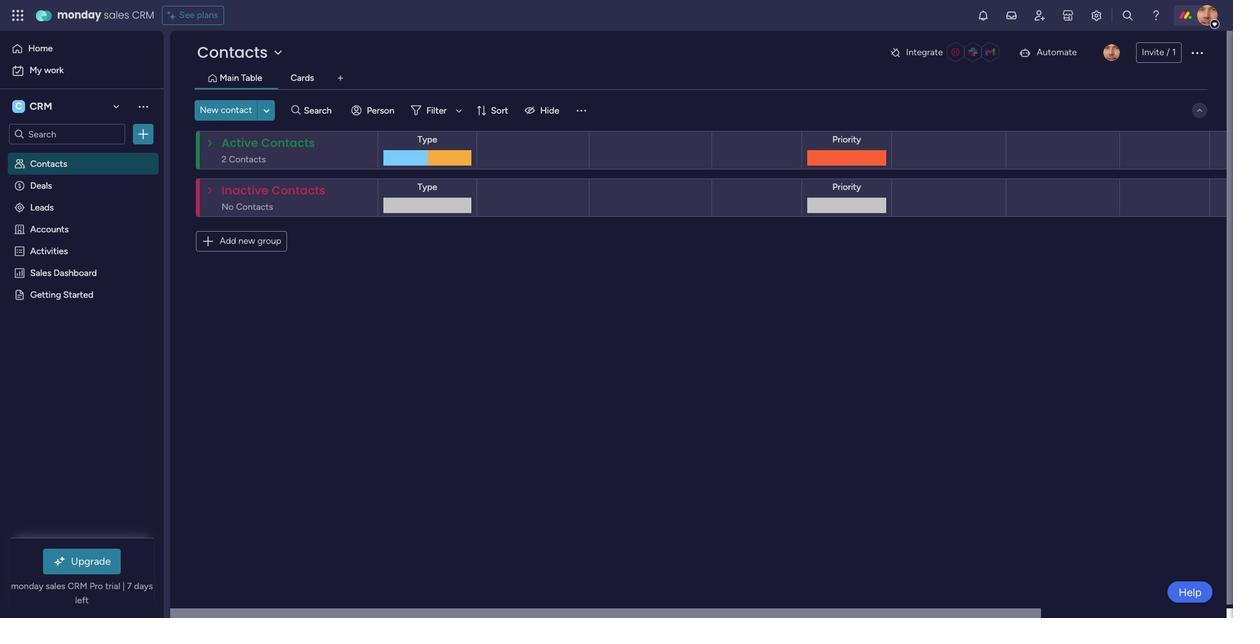 Task type: describe. For each thing, give the bounding box(es) containing it.
inactive
[[222, 183, 269, 199]]

1 priority field from the top
[[830, 133, 865, 147]]

getting started
[[30, 289, 93, 300]]

select product image
[[12, 9, 24, 22]]

collapse image
[[1195, 105, 1206, 116]]

workspace image
[[12, 100, 25, 114]]

integrate
[[907, 47, 944, 58]]

crm inside workspace selection element
[[30, 100, 52, 112]]

/
[[1167, 47, 1171, 58]]

my work link
[[8, 60, 156, 81]]

see plans button
[[162, 6, 224, 25]]

invite / 1
[[1143, 47, 1177, 58]]

james peterson image
[[1104, 44, 1121, 61]]

c
[[15, 101, 22, 112]]

hide button
[[520, 100, 567, 121]]

sales for monday sales crm
[[104, 8, 129, 22]]

workspace selection element
[[12, 99, 54, 114]]

started
[[63, 289, 93, 300]]

see plans
[[179, 10, 218, 21]]

home
[[28, 43, 53, 54]]

Active Contacts field
[[219, 135, 318, 152]]

sales dashboard
[[30, 267, 97, 278]]

table
[[241, 73, 262, 84]]

activities
[[30, 246, 68, 256]]

sort
[[491, 105, 509, 116]]

new contact button
[[195, 100, 257, 121]]

|
[[123, 582, 125, 593]]

james peterson image
[[1198, 5, 1219, 26]]

add new group
[[220, 236, 282, 247]]

add
[[220, 236, 236, 247]]

v2 search image
[[291, 103, 301, 118]]

group
[[258, 236, 282, 247]]

see
[[179, 10, 195, 21]]

cards button
[[288, 71, 318, 85]]

add view image
[[338, 74, 343, 83]]

arrow down image
[[451, 103, 467, 118]]

trial
[[105, 582, 120, 593]]

plans
[[197, 10, 218, 21]]

invite members image
[[1034, 9, 1047, 22]]

7 days left
[[75, 582, 153, 607]]

main
[[220, 73, 239, 84]]

2 type from the top
[[418, 182, 438, 193]]

help
[[1179, 586, 1202, 599]]

contact
[[221, 105, 252, 116]]

0 vertical spatial options image
[[1190, 45, 1206, 60]]

1
[[1173, 47, 1177, 58]]

sort button
[[471, 100, 516, 121]]

inactive contacts
[[222, 183, 326, 199]]

crm for monday sales crm pro trial |
[[68, 582, 87, 593]]

tab list containing main table
[[195, 68, 1208, 89]]

filter button
[[406, 100, 467, 121]]

angle down image
[[264, 106, 270, 115]]

contacts up main
[[197, 42, 268, 63]]

deals
[[30, 180, 52, 191]]

main table
[[220, 73, 262, 84]]

monday sales crm
[[57, 8, 154, 22]]

notifications image
[[978, 9, 990, 22]]

1 type field from the top
[[415, 133, 441, 147]]

getting
[[30, 289, 61, 300]]

contacts down v2 search icon
[[261, 135, 315, 151]]



Task type: vqa. For each thing, say whether or not it's contained in the screenshot.
Invite
yes



Task type: locate. For each thing, give the bounding box(es) containing it.
days
[[134, 582, 153, 593]]

2 priority field from the top
[[830, 181, 865, 195]]

new
[[239, 236, 255, 247]]

1 horizontal spatial monday
[[57, 8, 101, 22]]

sales down upgrade button
[[46, 582, 65, 593]]

pro
[[90, 582, 103, 593]]

0 horizontal spatial crm
[[30, 100, 52, 112]]

Search field
[[301, 102, 339, 120]]

add new group button
[[196, 231, 287, 252]]

home link
[[8, 39, 156, 59]]

2 vertical spatial crm
[[68, 582, 87, 593]]

1 vertical spatial options image
[[137, 128, 150, 141]]

sales
[[104, 8, 129, 22], [46, 582, 65, 593]]

0 vertical spatial priority
[[833, 134, 862, 145]]

contacts right inactive
[[272, 183, 326, 199]]

2 type field from the top
[[415, 181, 441, 195]]

invite / 1 button
[[1137, 42, 1183, 63]]

cards
[[291, 73, 314, 84]]

1 vertical spatial crm
[[30, 100, 52, 112]]

monday for monday sales crm
[[57, 8, 101, 22]]

crm left see
[[132, 8, 154, 22]]

list box containing contacts
[[0, 150, 164, 479]]

tab inside tab list
[[330, 68, 351, 89]]

monday marketplace image
[[1062, 9, 1075, 22]]

options image
[[1190, 45, 1206, 60], [137, 128, 150, 141]]

1 priority from the top
[[833, 134, 862, 145]]

2 priority from the top
[[833, 182, 862, 193]]

monday for monday sales crm pro trial |
[[11, 582, 43, 593]]

new
[[200, 105, 219, 116]]

person button
[[347, 100, 402, 121]]

0 horizontal spatial options image
[[137, 128, 150, 141]]

leads
[[30, 202, 54, 213]]

emails settings image
[[1091, 9, 1103, 22]]

active contacts
[[222, 135, 315, 151]]

priority
[[833, 134, 862, 145], [833, 182, 862, 193]]

0 horizontal spatial monday
[[11, 582, 43, 593]]

crm
[[132, 8, 154, 22], [30, 100, 52, 112], [68, 582, 87, 593]]

sales
[[30, 267, 51, 278]]

1 horizontal spatial crm
[[68, 582, 87, 593]]

my work option
[[8, 60, 156, 81]]

1 vertical spatial priority field
[[830, 181, 865, 195]]

integrate button
[[885, 39, 1009, 66]]

home option
[[8, 39, 156, 59]]

dashboard
[[54, 267, 97, 278]]

filter
[[427, 105, 447, 116]]

list box
[[0, 150, 164, 479]]

tab
[[330, 68, 351, 89]]

options image right 1
[[1190, 45, 1206, 60]]

main table button
[[217, 71, 266, 85]]

left
[[75, 596, 89, 607]]

Search in workspace field
[[27, 127, 107, 142]]

help image
[[1150, 9, 1163, 22]]

0 vertical spatial priority field
[[830, 133, 865, 147]]

1 horizontal spatial sales
[[104, 8, 129, 22]]

invite
[[1143, 47, 1165, 58]]

1 vertical spatial priority
[[833, 182, 862, 193]]

menu image
[[575, 104, 588, 117]]

upgrade button
[[43, 549, 121, 575]]

monday sales crm pro trial |
[[11, 582, 127, 593]]

Priority field
[[830, 133, 865, 147], [830, 181, 865, 195]]

new contact
[[200, 105, 252, 116]]

person
[[367, 105, 395, 116]]

2 horizontal spatial crm
[[132, 8, 154, 22]]

upgrade
[[71, 556, 111, 568]]

crm right workspace 'icon'
[[30, 100, 52, 112]]

monday up home option
[[57, 8, 101, 22]]

0 vertical spatial type
[[418, 134, 438, 145]]

contacts up deals
[[30, 158, 67, 169]]

monday down upgrade button
[[11, 582, 43, 593]]

contacts
[[197, 42, 268, 63], [261, 135, 315, 151], [30, 158, 67, 169], [272, 183, 326, 199]]

crm for monday sales crm
[[132, 8, 154, 22]]

1 vertical spatial monday
[[11, 582, 43, 593]]

public board image
[[13, 289, 26, 301]]

Type field
[[415, 133, 441, 147], [415, 181, 441, 195]]

0 vertical spatial crm
[[132, 8, 154, 22]]

options image down workspace options image
[[137, 128, 150, 141]]

search everything image
[[1122, 9, 1135, 22]]

public dashboard image
[[13, 267, 26, 279]]

0 vertical spatial type field
[[415, 133, 441, 147]]

1 vertical spatial sales
[[46, 582, 65, 593]]

Inactive Contacts field
[[219, 183, 329, 199]]

0 vertical spatial sales
[[104, 8, 129, 22]]

sales for monday sales crm pro trial |
[[46, 582, 65, 593]]

crm up the 'left'
[[68, 582, 87, 593]]

1 vertical spatial type
[[418, 182, 438, 193]]

automate button
[[1014, 42, 1083, 63]]

monday
[[57, 8, 101, 22], [11, 582, 43, 593]]

automate
[[1037, 47, 1078, 58]]

option
[[0, 152, 164, 155]]

type
[[418, 134, 438, 145], [418, 182, 438, 193]]

1 horizontal spatial options image
[[1190, 45, 1206, 60]]

1 type from the top
[[418, 134, 438, 145]]

active
[[222, 135, 258, 151]]

accounts
[[30, 224, 69, 235]]

my
[[30, 65, 42, 76]]

7
[[127, 582, 132, 593]]

0 vertical spatial monday
[[57, 8, 101, 22]]

tab list
[[195, 68, 1208, 89]]

hide
[[541, 105, 560, 116]]

update feed image
[[1006, 9, 1019, 22]]

contacts button
[[195, 42, 289, 63]]

work
[[44, 65, 64, 76]]

sales up home option
[[104, 8, 129, 22]]

workspace options image
[[137, 100, 150, 113]]

help button
[[1168, 582, 1213, 603]]

1 vertical spatial type field
[[415, 181, 441, 195]]

0 horizontal spatial sales
[[46, 582, 65, 593]]

my work
[[30, 65, 64, 76]]



